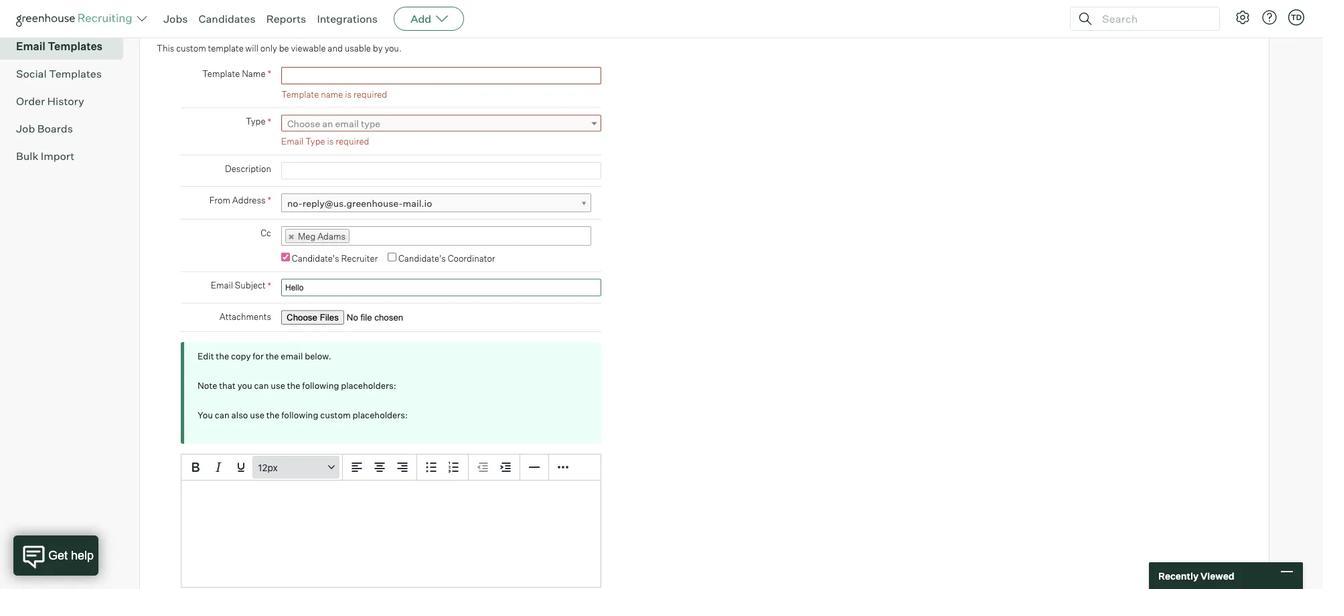 Task type: locate. For each thing, give the bounding box(es) containing it.
an up template
[[206, 17, 223, 35]]

can right you at the bottom left of the page
[[254, 381, 269, 391]]

1 horizontal spatial candidate's
[[399, 253, 446, 264]]

meg
[[298, 231, 316, 242]]

0 vertical spatial placeholders:
[[341, 381, 396, 391]]

* right 'subject'
[[268, 280, 271, 292]]

notifications link
[[16, 11, 118, 27]]

no-reply@us.greenhouse-mail.io
[[287, 198, 432, 209]]

0 vertical spatial templates
[[48, 40, 103, 53]]

job
[[16, 122, 35, 135]]

1 horizontal spatial use
[[271, 381, 285, 391]]

candidates link
[[199, 12, 256, 25]]

coordinator
[[448, 253, 496, 264]]

0 horizontal spatial candidate's
[[292, 253, 339, 264]]

1 horizontal spatial can
[[254, 381, 269, 391]]

Template Name text field
[[281, 67, 602, 85]]

0 vertical spatial custom
[[176, 43, 206, 54]]

attachments
[[220, 312, 271, 322]]

integrations link
[[317, 12, 378, 25]]

following down "note that you can use the following placeholders:"
[[282, 410, 318, 421]]

template up choose
[[281, 89, 319, 100]]

templates down email templates link
[[49, 67, 102, 81]]

email inside "email subject *"
[[211, 280, 233, 291]]

0 horizontal spatial an
[[206, 17, 223, 35]]

this custom template will only be viewable and usable by you.
[[157, 43, 402, 54]]

custom down "note that you can use the following placeholders:"
[[320, 410, 351, 421]]

template for is
[[281, 89, 319, 100]]

email
[[226, 17, 265, 35], [16, 40, 45, 53], [281, 136, 304, 147], [211, 280, 233, 291]]

from address *
[[210, 194, 271, 206]]

you.
[[385, 43, 402, 54]]

1 horizontal spatial type
[[306, 136, 325, 147]]

is right name
[[345, 89, 352, 100]]

placeholders:
[[341, 381, 396, 391], [353, 410, 408, 421]]

1 vertical spatial is
[[327, 136, 334, 147]]

bulk
[[16, 150, 38, 163]]

email down choose
[[281, 136, 304, 147]]

placeholders: for note that you can use the following placeholders:
[[341, 381, 396, 391]]

social
[[16, 67, 47, 81]]

note
[[198, 381, 217, 391]]

email left type
[[335, 118, 359, 129]]

1 vertical spatial templates
[[49, 67, 102, 81]]

order history link
[[16, 93, 118, 109]]

name
[[321, 89, 343, 100]]

1 vertical spatial can
[[215, 410, 230, 421]]

template inside the 'template name *'
[[202, 68, 240, 79]]

1 candidate's from the left
[[292, 253, 339, 264]]

Email Subject text field
[[281, 279, 602, 297]]

email templates link
[[16, 38, 118, 54]]

is for name
[[345, 89, 352, 100]]

the
[[216, 351, 229, 362], [266, 351, 279, 362], [287, 381, 300, 391], [266, 410, 280, 421]]

email up social
[[16, 40, 45, 53]]

Candidate's Coordinator checkbox
[[388, 253, 397, 262]]

the right also
[[266, 410, 280, 421]]

an up email type is required on the left
[[322, 118, 333, 129]]

email
[[335, 118, 359, 129], [281, 351, 303, 362]]

* left choose
[[268, 116, 271, 127]]

viewed
[[1201, 570, 1235, 582]]

0 horizontal spatial type
[[246, 116, 266, 127]]

email for email type is required
[[281, 136, 304, 147]]

1 vertical spatial email
[[281, 351, 303, 362]]

1 vertical spatial placeholders:
[[353, 410, 408, 421]]

template
[[268, 17, 333, 35], [202, 68, 240, 79], [281, 89, 319, 100]]

1 vertical spatial use
[[250, 410, 265, 421]]

no-
[[287, 198, 303, 209]]

0 horizontal spatial is
[[327, 136, 334, 147]]

0 vertical spatial is
[[345, 89, 352, 100]]

required up type
[[354, 89, 387, 100]]

the up you can also use the following custom placeholders:
[[287, 381, 300, 391]]

custom down create
[[176, 43, 206, 54]]

use
[[271, 381, 285, 391], [250, 410, 265, 421]]

an
[[206, 17, 223, 35], [322, 118, 333, 129]]

templates
[[48, 40, 103, 53], [49, 67, 102, 81]]

template
[[208, 43, 244, 54]]

you
[[198, 410, 213, 421]]

1 vertical spatial an
[[322, 118, 333, 129]]

custom
[[176, 43, 206, 54], [320, 410, 351, 421]]

Candidate's Recruiter checkbox
[[281, 253, 290, 262]]

can right the you
[[215, 410, 230, 421]]

boards
[[37, 122, 73, 135]]

1 horizontal spatial email
[[335, 118, 359, 129]]

0 vertical spatial type
[[246, 116, 266, 127]]

email left below.
[[281, 351, 303, 362]]

email type is required
[[281, 136, 369, 147]]

1 vertical spatial type
[[306, 136, 325, 147]]

required down type
[[336, 136, 369, 147]]

email left 'subject'
[[211, 280, 233, 291]]

copy
[[231, 351, 251, 362]]

name
[[242, 68, 266, 79]]

type
[[246, 116, 266, 127], [306, 136, 325, 147]]

* for from address *
[[268, 194, 271, 206]]

1 horizontal spatial an
[[322, 118, 333, 129]]

templates down greenhouse recruiting image
[[48, 40, 103, 53]]

toolbar
[[343, 455, 417, 481], [417, 455, 469, 481], [469, 455, 521, 481]]

import
[[41, 150, 75, 163]]

* right name
[[268, 68, 271, 80]]

0 horizontal spatial custom
[[176, 43, 206, 54]]

email up will
[[226, 17, 265, 35]]

type down choose
[[306, 136, 325, 147]]

*
[[268, 68, 271, 80], [268, 116, 271, 127], [268, 194, 271, 206], [268, 280, 271, 292]]

meg adams
[[298, 231, 346, 242]]

candidate's right "candidate's coordinator" option
[[399, 253, 446, 264]]

1 vertical spatial custom
[[320, 410, 351, 421]]

required
[[354, 89, 387, 100], [336, 136, 369, 147]]

is down choose an email type in the left of the page
[[327, 136, 334, 147]]

4 * from the top
[[268, 280, 271, 292]]

12px group
[[182, 455, 601, 481]]

jobs link
[[163, 12, 188, 25]]

use down edit the copy for the email below.
[[271, 381, 285, 391]]

3 * from the top
[[268, 194, 271, 206]]

templates for email templates
[[48, 40, 103, 53]]

None text field
[[350, 228, 363, 245]]

1 horizontal spatial is
[[345, 89, 352, 100]]

use right also
[[250, 410, 265, 421]]

choose an email type
[[287, 118, 381, 129]]

from
[[210, 195, 230, 205]]

job boards link
[[16, 121, 118, 137]]

* right "address" at the left of the page
[[268, 194, 271, 206]]

create
[[157, 17, 203, 35]]

integrations
[[317, 12, 378, 25]]

cc
[[261, 228, 271, 238]]

2 vertical spatial template
[[281, 89, 319, 100]]

template for *
[[202, 68, 240, 79]]

edit
[[198, 351, 214, 362]]

0 vertical spatial required
[[354, 89, 387, 100]]

candidate's
[[292, 253, 339, 264], [399, 253, 446, 264]]

candidate's for candidate's coordinator
[[399, 253, 446, 264]]

reports link
[[266, 12, 306, 25]]

0 vertical spatial an
[[206, 17, 223, 35]]

following down below.
[[302, 381, 339, 391]]

1 vertical spatial template
[[202, 68, 240, 79]]

adams
[[318, 231, 346, 242]]

2 candidate's from the left
[[399, 253, 446, 264]]

candidate's down meg adams
[[292, 253, 339, 264]]

1 * from the top
[[268, 68, 271, 80]]

viewable
[[291, 43, 326, 54]]

choose
[[287, 118, 320, 129]]

the right for
[[266, 351, 279, 362]]

is
[[345, 89, 352, 100], [327, 136, 334, 147]]

greenhouse recruiting image
[[16, 11, 137, 27]]

configure image
[[1235, 9, 1251, 25]]

template down template
[[202, 68, 240, 79]]

2 * from the top
[[268, 116, 271, 127]]

12px button
[[253, 456, 340, 479]]

None file field
[[281, 311, 451, 325]]

email templates
[[16, 40, 103, 53]]

candidate's recruiter
[[292, 253, 378, 264]]

template up viewable
[[268, 17, 333, 35]]

type up description
[[246, 116, 266, 127]]

social templates
[[16, 67, 102, 81]]

1 vertical spatial required
[[336, 136, 369, 147]]

type inside type *
[[246, 116, 266, 127]]

0 vertical spatial following
[[302, 381, 339, 391]]

is for *
[[327, 136, 334, 147]]

can
[[254, 381, 269, 391], [215, 410, 230, 421]]

0 vertical spatial use
[[271, 381, 285, 391]]

create an email template
[[157, 17, 333, 35]]



Task type: vqa. For each thing, say whether or not it's contained in the screenshot.
Technical
no



Task type: describe. For each thing, give the bounding box(es) containing it.
that
[[219, 381, 236, 391]]

no-reply@us.greenhouse-mail.io link
[[281, 194, 592, 213]]

1 horizontal spatial custom
[[320, 410, 351, 421]]

jobs
[[163, 12, 188, 25]]

the right edit
[[216, 351, 229, 362]]

template name is required
[[281, 89, 387, 100]]

below.
[[305, 351, 331, 362]]

also
[[232, 410, 248, 421]]

email subject *
[[211, 280, 271, 292]]

required for name
[[354, 89, 387, 100]]

recruiter
[[341, 253, 378, 264]]

be
[[279, 43, 289, 54]]

recently
[[1159, 570, 1199, 582]]

you
[[238, 381, 252, 391]]

you can also use the following custom placeholders:
[[198, 410, 408, 421]]

an for choose
[[322, 118, 333, 129]]

order
[[16, 95, 45, 108]]

subject
[[235, 280, 266, 291]]

usable
[[345, 43, 371, 54]]

note that you can use the following placeholders:
[[198, 381, 396, 391]]

choose an email type link
[[281, 115, 602, 132]]

notifications
[[16, 12, 80, 26]]

social templates link
[[16, 66, 118, 82]]

candidates
[[199, 12, 256, 25]]

templates for social templates
[[49, 67, 102, 81]]

td
[[1292, 13, 1302, 22]]

12px
[[258, 462, 278, 473]]

0 vertical spatial template
[[268, 17, 333, 35]]

order history
[[16, 95, 84, 108]]

bulk import link
[[16, 148, 118, 164]]

required for *
[[336, 136, 369, 147]]

0 horizontal spatial use
[[250, 410, 265, 421]]

1 toolbar from the left
[[343, 455, 417, 481]]

an for create
[[206, 17, 223, 35]]

add
[[411, 12, 432, 25]]

reply@us.greenhouse-
[[303, 198, 403, 209]]

history
[[47, 95, 84, 108]]

edit the copy for the email below.
[[198, 351, 331, 362]]

3 toolbar from the left
[[469, 455, 521, 481]]

email for email subject *
[[211, 280, 233, 291]]

* for email subject *
[[268, 280, 271, 292]]

Description text field
[[281, 162, 602, 180]]

for
[[253, 351, 264, 362]]

candidate's for candidate's recruiter
[[292, 253, 339, 264]]

0 vertical spatial email
[[335, 118, 359, 129]]

recently viewed
[[1159, 570, 1235, 582]]

1 vertical spatial following
[[282, 410, 318, 421]]

and
[[328, 43, 343, 54]]

template name *
[[202, 68, 271, 80]]

address
[[232, 195, 266, 205]]

placeholders: for you can also use the following custom placeholders:
[[353, 410, 408, 421]]

2 toolbar from the left
[[417, 455, 469, 481]]

Search text field
[[1099, 9, 1208, 28]]

by
[[373, 43, 383, 54]]

this
[[157, 43, 174, 54]]

will
[[246, 43, 259, 54]]

add button
[[394, 7, 464, 31]]

* for template name *
[[268, 68, 271, 80]]

mail.io
[[403, 198, 432, 209]]

only
[[260, 43, 277, 54]]

type
[[361, 118, 381, 129]]

0 horizontal spatial can
[[215, 410, 230, 421]]

td button
[[1289, 9, 1305, 25]]

description
[[225, 163, 271, 174]]

reports
[[266, 12, 306, 25]]

12px toolbar
[[182, 455, 343, 481]]

email for email templates
[[16, 40, 45, 53]]

candidate's coordinator
[[399, 253, 496, 264]]

type *
[[246, 116, 271, 127]]

job boards
[[16, 122, 73, 135]]

bulk import
[[16, 150, 75, 163]]

td button
[[1286, 7, 1308, 28]]

0 vertical spatial can
[[254, 381, 269, 391]]

0 horizontal spatial email
[[281, 351, 303, 362]]



